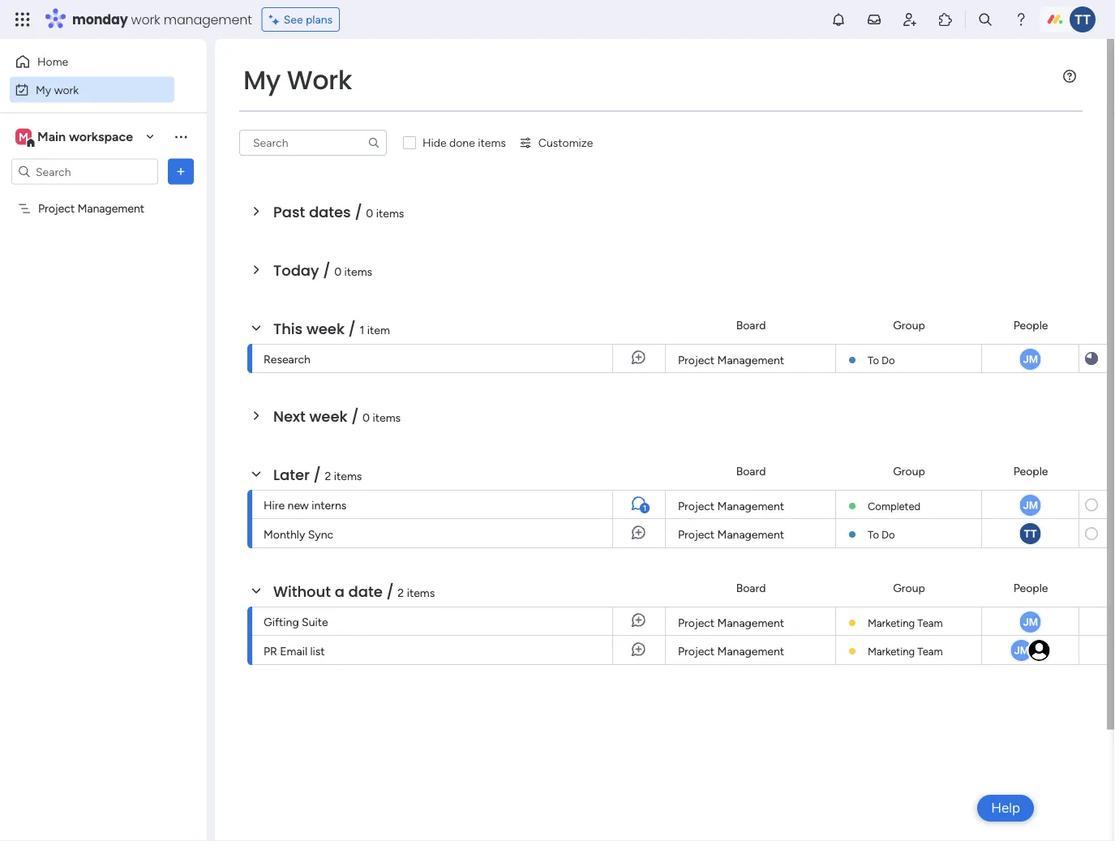 Task type: describe. For each thing, give the bounding box(es) containing it.
terry turtle image
[[1070, 6, 1096, 32]]

past dates / 0 items
[[273, 202, 404, 222]]

board for /
[[736, 581, 766, 595]]

help button
[[977, 795, 1034, 822]]

m
[[19, 130, 28, 144]]

items inside without a date / 2 items
[[407, 586, 435, 599]]

this
[[273, 318, 303, 339]]

see plans
[[284, 13, 333, 26]]

marketing for gifting suite
[[868, 616, 915, 629]]

plans
[[306, 13, 333, 26]]

project for fifth project management link from the bottom
[[678, 353, 715, 367]]

project for 5th project management link from the top
[[678, 644, 715, 658]]

management for 3rd project management link from the bottom of the page
[[717, 528, 784, 541]]

inbox image
[[866, 11, 882, 28]]

email
[[280, 644, 307, 658]]

home
[[37, 55, 68, 69]]

next
[[273, 406, 306, 427]]

project inside list box
[[38, 202, 75, 215]]

a
[[335, 581, 345, 602]]

items inside the past dates / 0 items
[[376, 206, 404, 220]]

see plans button
[[262, 7, 340, 32]]

later
[[273, 464, 310, 485]]

/ right dates
[[355, 202, 362, 222]]

gifting
[[264, 615, 299, 629]]

completed
[[868, 500, 921, 513]]

/ right the today
[[323, 260, 330, 281]]

without a date / 2 items
[[273, 581, 435, 602]]

project management for fifth project management link from the bottom
[[678, 353, 784, 367]]

workspace
[[69, 129, 133, 144]]

project management inside list box
[[38, 202, 144, 215]]

board for 1
[[736, 318, 766, 332]]

dates
[[309, 202, 351, 222]]

past
[[273, 202, 305, 222]]

project for 2nd project management link from the top
[[678, 499, 715, 513]]

marketing for pr email list
[[868, 645, 915, 658]]

main workspace
[[37, 129, 133, 144]]

1 to from the top
[[868, 354, 879, 367]]

notifications image
[[830, 11, 847, 28]]

monthly sync
[[264, 527, 333, 541]]

help image
[[1013, 11, 1029, 28]]

1 inside button
[[643, 503, 646, 513]]

5 project management link from the top
[[676, 636, 826, 665]]

workspace selection element
[[15, 127, 135, 148]]

team for gifting suite
[[917, 616, 943, 629]]

menu image
[[1063, 70, 1076, 83]]

date
[[348, 581, 383, 602]]

my work button
[[10, 77, 174, 103]]

my for my work
[[36, 83, 51, 97]]

project management list box
[[0, 191, 207, 441]]

group for items
[[893, 464, 925, 478]]

items inside later / 2 items
[[334, 469, 362, 483]]

1 inside this week / 1 item
[[360, 323, 364, 337]]

my work
[[243, 62, 352, 98]]

0 inside today / 0 items
[[334, 264, 342, 278]]

/ left item
[[348, 318, 356, 339]]

/ right later
[[314, 464, 321, 485]]

interns
[[312, 498, 347, 512]]

3 project management link from the top
[[676, 519, 826, 548]]

pr
[[264, 644, 277, 658]]

list
[[310, 644, 325, 658]]

research
[[264, 352, 310, 366]]

marketing team for gifting suite
[[868, 616, 943, 629]]

1 do from the top
[[882, 354, 895, 367]]

done
[[449, 136, 475, 150]]

2 to from the top
[[868, 528, 879, 541]]

group for /
[[893, 581, 925, 595]]

project management for 3rd project management link from the bottom of the page
[[678, 528, 784, 541]]

sync
[[308, 527, 333, 541]]

people for /
[[1013, 581, 1048, 595]]

search image
[[367, 136, 380, 149]]

team for pr email list
[[917, 645, 943, 658]]

workspace options image
[[173, 128, 189, 145]]



Task type: locate. For each thing, give the bounding box(es) containing it.
monday
[[72, 10, 128, 28]]

later / 2 items
[[273, 464, 362, 485]]

2 group from the top
[[893, 464, 925, 478]]

0 horizontal spatial work
[[54, 83, 79, 97]]

management for fifth project management link from the bottom
[[717, 353, 784, 367]]

1 vertical spatial 1
[[643, 503, 646, 513]]

1 to do from the top
[[868, 354, 895, 367]]

new
[[288, 498, 309, 512]]

week right this
[[306, 318, 345, 339]]

2 vertical spatial group
[[893, 581, 925, 595]]

project management for second project management link from the bottom
[[678, 616, 784, 630]]

hide
[[423, 136, 447, 150]]

0 vertical spatial team
[[917, 616, 943, 629]]

management for second project management link from the bottom
[[717, 616, 784, 630]]

items
[[478, 136, 506, 150], [376, 206, 404, 220], [344, 264, 372, 278], [373, 410, 401, 424], [334, 469, 362, 483], [407, 586, 435, 599]]

1 people from the top
[[1013, 318, 1048, 332]]

1 project management link from the top
[[676, 345, 826, 374]]

1 vertical spatial group
[[893, 464, 925, 478]]

invite members image
[[902, 11, 918, 28]]

without
[[273, 581, 331, 602]]

0 vertical spatial work
[[131, 10, 160, 28]]

options image
[[173, 163, 189, 180]]

1 group from the top
[[893, 318, 925, 332]]

item
[[367, 323, 390, 337]]

week for next
[[309, 406, 348, 427]]

1 button
[[612, 490, 665, 519]]

0 for dates
[[366, 206, 373, 220]]

1 horizontal spatial my
[[243, 62, 280, 98]]

2 vertical spatial 0
[[363, 410, 370, 424]]

2
[[325, 469, 331, 483], [398, 586, 404, 599]]

management inside list box
[[78, 202, 144, 215]]

0 vertical spatial people
[[1013, 318, 1048, 332]]

0 vertical spatial week
[[306, 318, 345, 339]]

next week / 0 items
[[273, 406, 401, 427]]

/ right date
[[386, 581, 394, 602]]

project management
[[38, 202, 144, 215], [678, 353, 784, 367], [678, 499, 784, 513], [678, 528, 784, 541], [678, 616, 784, 630], [678, 644, 784, 658]]

my work
[[36, 83, 79, 97]]

0 right dates
[[366, 206, 373, 220]]

1 team from the top
[[917, 616, 943, 629]]

board
[[736, 318, 766, 332], [736, 464, 766, 478], [736, 581, 766, 595]]

0 for week
[[363, 410, 370, 424]]

customize button
[[512, 130, 600, 156]]

1 horizontal spatial 2
[[398, 586, 404, 599]]

1 marketing from the top
[[868, 616, 915, 629]]

apps image
[[938, 11, 954, 28]]

0 vertical spatial marketing team
[[868, 616, 943, 629]]

0 vertical spatial 0
[[366, 206, 373, 220]]

project for 3rd project management link from the bottom of the page
[[678, 528, 715, 541]]

0 horizontal spatial 1
[[360, 323, 364, 337]]

project management for 2nd project management link from the top
[[678, 499, 784, 513]]

work inside my work button
[[54, 83, 79, 97]]

1 board from the top
[[736, 318, 766, 332]]

my for my work
[[243, 62, 280, 98]]

1 vertical spatial do
[[882, 528, 895, 541]]

do
[[882, 354, 895, 367], [882, 528, 895, 541]]

week
[[306, 318, 345, 339], [309, 406, 348, 427]]

management for 2nd project management link from the top
[[717, 499, 784, 513]]

items inside today / 0 items
[[344, 264, 372, 278]]

2 board from the top
[[736, 464, 766, 478]]

1 vertical spatial week
[[309, 406, 348, 427]]

project management link
[[676, 345, 826, 374], [676, 491, 826, 520], [676, 519, 826, 548], [676, 607, 826, 637], [676, 636, 826, 665]]

work
[[131, 10, 160, 28], [54, 83, 79, 97]]

/
[[355, 202, 362, 222], [323, 260, 330, 281], [348, 318, 356, 339], [351, 406, 359, 427], [314, 464, 321, 485], [386, 581, 394, 602]]

0 inside next week / 0 items
[[363, 410, 370, 424]]

4 project management link from the top
[[676, 607, 826, 637]]

1 horizontal spatial 1
[[643, 503, 646, 513]]

2 marketing from the top
[[868, 645, 915, 658]]

2 vertical spatial people
[[1013, 581, 1048, 595]]

1 vertical spatial work
[[54, 83, 79, 97]]

main
[[37, 129, 66, 144]]

marketing team
[[868, 616, 943, 629], [868, 645, 943, 658]]

1 vertical spatial to
[[868, 528, 879, 541]]

my down home
[[36, 83, 51, 97]]

1 vertical spatial 0
[[334, 264, 342, 278]]

search everything image
[[977, 11, 993, 28]]

today
[[273, 260, 319, 281]]

home button
[[10, 49, 174, 75]]

/ right next
[[351, 406, 359, 427]]

Search in workspace field
[[34, 162, 135, 181]]

my left work
[[243, 62, 280, 98]]

work for my
[[54, 83, 79, 97]]

0 right the today
[[334, 264, 342, 278]]

0 horizontal spatial my
[[36, 83, 51, 97]]

1 vertical spatial team
[[917, 645, 943, 658]]

work right monday
[[131, 10, 160, 28]]

my inside my work button
[[36, 83, 51, 97]]

1 vertical spatial people
[[1013, 464, 1048, 478]]

3 board from the top
[[736, 581, 766, 595]]

2 vertical spatial board
[[736, 581, 766, 595]]

board for items
[[736, 464, 766, 478]]

work down home
[[54, 83, 79, 97]]

group
[[893, 318, 925, 332], [893, 464, 925, 478], [893, 581, 925, 595]]

0 vertical spatial do
[[882, 354, 895, 367]]

management for 5th project management link from the top
[[717, 644, 784, 658]]

0 vertical spatial 1
[[360, 323, 364, 337]]

to do
[[868, 354, 895, 367], [868, 528, 895, 541]]

2 marketing team from the top
[[868, 645, 943, 658]]

marketing
[[868, 616, 915, 629], [868, 645, 915, 658]]

2 inside later / 2 items
[[325, 469, 331, 483]]

select product image
[[15, 11, 31, 28]]

1 vertical spatial 2
[[398, 586, 404, 599]]

0 vertical spatial to
[[868, 354, 879, 367]]

people
[[1013, 318, 1048, 332], [1013, 464, 1048, 478], [1013, 581, 1048, 595]]

1 marketing team from the top
[[868, 616, 943, 629]]

week right next
[[309, 406, 348, 427]]

week for this
[[306, 318, 345, 339]]

help
[[991, 800, 1020, 816]]

group for 1
[[893, 318, 925, 332]]

0 vertical spatial marketing
[[868, 616, 915, 629]]

3 group from the top
[[893, 581, 925, 595]]

0 vertical spatial to do
[[868, 354, 895, 367]]

management
[[164, 10, 252, 28]]

marketing team for pr email list
[[868, 645, 943, 658]]

items inside next week / 0 items
[[373, 410, 401, 424]]

team
[[917, 616, 943, 629], [917, 645, 943, 658]]

hire
[[264, 498, 285, 512]]

suite
[[302, 615, 328, 629]]

0 right next
[[363, 410, 370, 424]]

option
[[0, 194, 207, 197]]

2 do from the top
[[882, 528, 895, 541]]

0
[[366, 206, 373, 220], [334, 264, 342, 278], [363, 410, 370, 424]]

2 team from the top
[[917, 645, 943, 658]]

customize
[[538, 136, 593, 150]]

2 right date
[[398, 586, 404, 599]]

1 vertical spatial to do
[[868, 528, 895, 541]]

project management for 5th project management link from the top
[[678, 644, 784, 658]]

management
[[78, 202, 144, 215], [717, 353, 784, 367], [717, 499, 784, 513], [717, 528, 784, 541], [717, 616, 784, 630], [717, 644, 784, 658]]

gifting suite
[[264, 615, 328, 629]]

hide done items
[[423, 136, 506, 150]]

3 people from the top
[[1013, 581, 1048, 595]]

2 to do from the top
[[868, 528, 895, 541]]

work
[[287, 62, 352, 98]]

this week / 1 item
[[273, 318, 390, 339]]

1 vertical spatial board
[[736, 464, 766, 478]]

today / 0 items
[[273, 260, 372, 281]]

2 inside without a date / 2 items
[[398, 586, 404, 599]]

None search field
[[239, 130, 387, 156]]

project for second project management link from the bottom
[[678, 616, 715, 630]]

workspace image
[[15, 128, 32, 146]]

0 vertical spatial group
[[893, 318, 925, 332]]

monthly
[[264, 527, 305, 541]]

people for items
[[1013, 464, 1048, 478]]

1 vertical spatial marketing
[[868, 645, 915, 658]]

Filter dashboard by text search field
[[239, 130, 387, 156]]

2 project management link from the top
[[676, 491, 826, 520]]

0 vertical spatial board
[[736, 318, 766, 332]]

pr email list
[[264, 644, 325, 658]]

0 horizontal spatial 2
[[325, 469, 331, 483]]

project
[[38, 202, 75, 215], [678, 353, 715, 367], [678, 499, 715, 513], [678, 528, 715, 541], [678, 616, 715, 630], [678, 644, 715, 658]]

2 up "interns"
[[325, 469, 331, 483]]

0 inside the past dates / 0 items
[[366, 206, 373, 220]]

monday work management
[[72, 10, 252, 28]]

work for monday
[[131, 10, 160, 28]]

see
[[284, 13, 303, 26]]

1 vertical spatial marketing team
[[868, 645, 943, 658]]

to
[[868, 354, 879, 367], [868, 528, 879, 541]]

1 horizontal spatial work
[[131, 10, 160, 28]]

my
[[243, 62, 280, 98], [36, 83, 51, 97]]

hire new interns
[[264, 498, 347, 512]]

2 people from the top
[[1013, 464, 1048, 478]]

1
[[360, 323, 364, 337], [643, 503, 646, 513]]

people for 1
[[1013, 318, 1048, 332]]

0 vertical spatial 2
[[325, 469, 331, 483]]



Task type: vqa. For each thing, say whether or not it's contained in the screenshot.
the bottommost Group
yes



